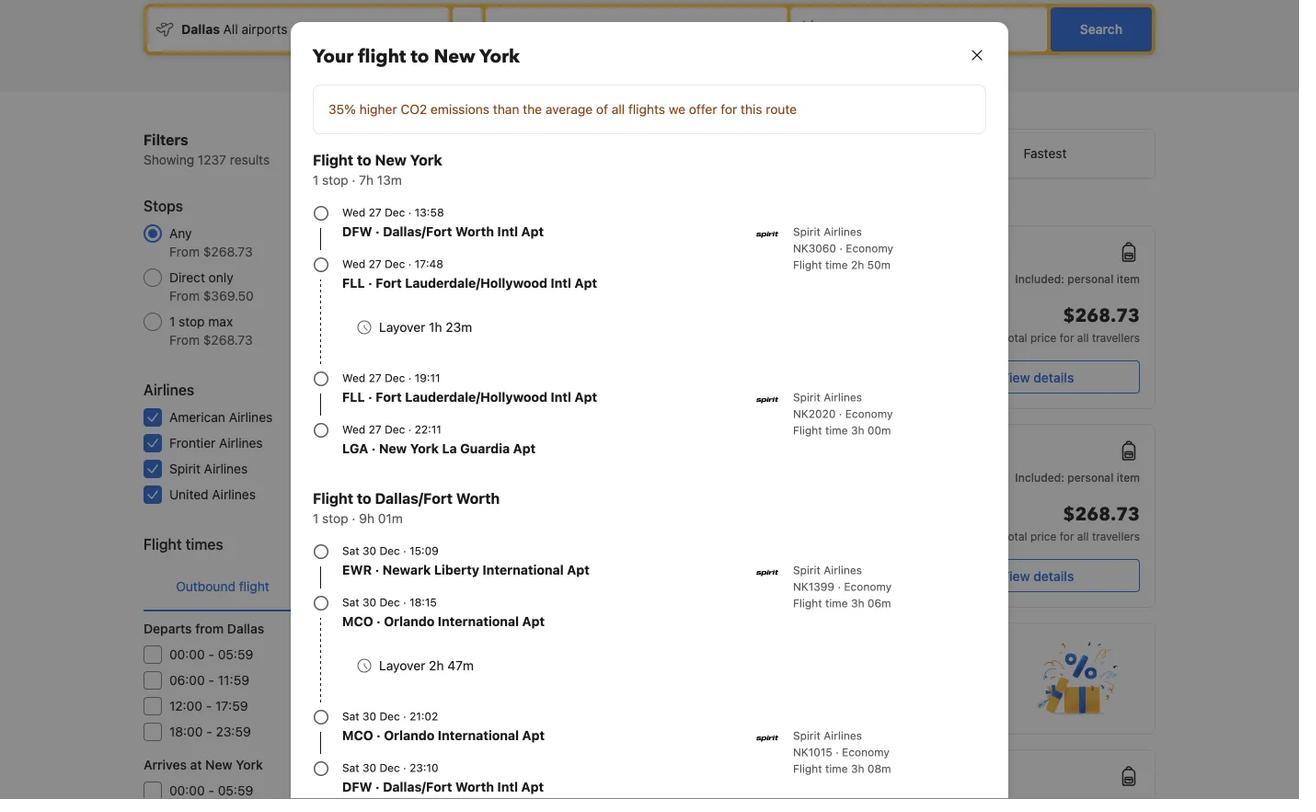 Task type: locate. For each thing, give the bounding box(es) containing it.
1 vertical spatial for
[[1060, 331, 1074, 344]]

3 from from the top
[[169, 333, 200, 348]]

06:00 - 11:59
[[169, 673, 249, 688]]

0 vertical spatial orlando
[[384, 614, 435, 629]]

0 vertical spatial spirit airlines image
[[756, 562, 778, 584]]

apt inside sat 30 dec · 23:10 dfw · dallas/fort worth intl apt
[[521, 780, 544, 795]]

from inside "direct only from $369.50"
[[169, 288, 200, 304]]

- down arrives at new york
[[208, 783, 214, 799]]

1 vertical spatial view details button
[[935, 559, 1140, 593]]

wed down 7h
[[342, 206, 365, 219]]

0 vertical spatial 00:00 - 05:59
[[169, 647, 253, 662]]

only
[[209, 270, 233, 285]]

. inside the 22:11 lga . 27 dec
[[861, 261, 865, 274]]

1 vertical spatial worth
[[456, 490, 500, 507]]

layover left 1h
[[379, 320, 425, 335]]

economy for dallas/fort worth intl apt
[[846, 242, 893, 255]]

3h left 00m
[[851, 424, 864, 437]]

0 vertical spatial lga
[[837, 265, 858, 278]]

united airlines
[[169, 487, 256, 502]]

0 vertical spatial personal
[[1068, 272, 1114, 285]]

18:00
[[169, 725, 203, 740]]

· inside spirit airlines nk3060 · economy flight time 2h 50m
[[839, 242, 843, 255]]

all inside your flight to new york dialog
[[612, 102, 625, 117]]

2 travellers from the top
[[1092, 530, 1140, 543]]

1 vertical spatial included: personal item
[[1015, 471, 1140, 484]]

2 vertical spatial worth
[[455, 780, 494, 795]]

stop left 'max'
[[179, 314, 205, 329]]

2 vertical spatial 22:11
[[867, 768, 904, 785]]

27 inside wed 27 dec · 17:48 fll · fort lauderdale/hollywood intl apt
[[369, 258, 382, 270]]

2 05:59 from the top
[[218, 783, 253, 799]]

· right nk2020
[[839, 408, 842, 420]]

1 vertical spatial price
[[1030, 530, 1057, 543]]

0 vertical spatial 00:00
[[169, 647, 205, 662]]

results
[[230, 152, 270, 167]]

dfw inside sat 30 dec · 23:10 dfw · dallas/fort worth intl apt
[[342, 780, 372, 795]]

arrives at new york
[[144, 758, 263, 773]]

1 $268.73 total price for all travellers from the top
[[1002, 304, 1140, 344]]

1 total from the top
[[1002, 331, 1027, 344]]

1 vertical spatial item
[[1117, 471, 1140, 484]]

2 vertical spatial all
[[1077, 530, 1089, 543]]

dfw inside wed 27 dec · 13:58 dfw · dallas/fort worth intl apt
[[342, 224, 372, 239]]

sat inside sat 30 dec · 23:10 dfw · dallas/fort worth intl apt
[[342, 762, 359, 775]]

time inside spirit airlines nk1399 · economy flight time 3h 06m
[[825, 597, 848, 610]]

30 up ewr
[[362, 545, 376, 558]]

0 vertical spatial worth
[[455, 224, 494, 239]]

2 30 from the top
[[362, 596, 376, 609]]

1 layover from the top
[[379, 320, 425, 335]]

1 for flight to new york
[[313, 173, 319, 188]]

2 view details button from the top
[[935, 559, 1140, 593]]

27 inside wed 27 dec · 13:58 dfw · dallas/fort worth intl apt
[[369, 206, 382, 219]]

from
[[195, 621, 224, 637]]

1 vertical spatial 1
[[169, 314, 175, 329]]

0 vertical spatial layover
[[379, 320, 425, 335]]

1 fll from the top
[[342, 276, 365, 291]]

flight up dallas on the bottom left
[[239, 579, 269, 594]]

layover for dallas/fort
[[379, 658, 425, 673]]

2 price from the top
[[1030, 530, 1057, 543]]

for for 1st view details button from the top
[[1060, 331, 1074, 344]]

1 time from the top
[[825, 259, 848, 271]]

0 vertical spatial included:
[[1015, 272, 1065, 285]]

2 view from the top
[[1001, 569, 1030, 584]]

· left 7h
[[352, 173, 355, 188]]

27 for wed 27 dec · 19:11 fll · fort lauderdale/hollywood intl apt
[[369, 372, 382, 385]]

1 vertical spatial layover
[[379, 658, 425, 673]]

0 vertical spatial view details button
[[935, 361, 1140, 394]]

included: for first view details button from the bottom of the page
[[1015, 471, 1065, 484]]

3h
[[851, 424, 864, 437], [851, 597, 864, 610], [851, 763, 864, 776]]

flight down newark
[[387, 579, 418, 594]]

worth inside sat 30 dec · 23:10 dfw · dallas/fort worth intl apt
[[455, 780, 494, 795]]

0 vertical spatial international
[[483, 563, 564, 578]]

dallas/fort down '13:58'
[[383, 224, 452, 239]]

york
[[479, 44, 520, 69], [410, 151, 442, 169], [410, 441, 439, 456], [236, 758, 263, 773]]

1 vertical spatial personal
[[1068, 471, 1114, 484]]

1 spirit airlines image from the top
[[756, 562, 778, 584]]

apt inside sat 30 dec · 21:02 mco · orlando international apt
[[522, 728, 545, 743]]

1 vertical spatial spirit airlines image
[[756, 389, 778, 411]]

lauderdale/hollywood up 492
[[405, 390, 547, 405]]

sat inside sat 30 dec · 15:09 ewr · newark liberty international apt
[[342, 545, 359, 558]]

fort inside wed 27 dec · 17:48 fll · fort lauderdale/hollywood intl apt
[[376, 276, 402, 291]]

- down from
[[208, 647, 214, 662]]

airlines inside spirit airlines nk1015 · economy flight time 3h 08m
[[824, 730, 862, 742]]

worth down guardia
[[456, 490, 500, 507]]

international for sat 30 dec · 21:02 mco · orlando international apt
[[438, 728, 519, 743]]

tab list
[[144, 563, 460, 613]]

0 vertical spatial dfw
[[342, 224, 372, 239]]

30 for sat 30 dec · 23:10 dfw · dallas/fort worth intl apt
[[362, 762, 376, 775]]

fastest button
[[936, 130, 1155, 178]]

23:10
[[409, 762, 438, 775]]

spirit airlines image
[[756, 562, 778, 584], [756, 728, 778, 750]]

47m
[[447, 658, 474, 673]]

flight right your
[[358, 44, 406, 69]]

1 vertical spatial view
[[1001, 569, 1030, 584]]

0 vertical spatial view
[[1001, 370, 1030, 385]]

0 vertical spatial mco
[[342, 614, 373, 629]]

layover for new
[[379, 320, 425, 335]]

new up 13m
[[375, 151, 407, 169]]

economy inside spirit airlines nk3060 · economy flight time 2h 50m
[[846, 242, 893, 255]]

0 vertical spatial details
[[1033, 370, 1074, 385]]

flight down nk3060
[[793, 259, 822, 271]]

flight
[[358, 44, 406, 69], [239, 579, 269, 594], [387, 579, 418, 594]]

0 vertical spatial dallas/fort
[[383, 224, 452, 239]]

your flight to new york dialog
[[269, 0, 1030, 800]]

30 left 21:02
[[362, 710, 376, 723]]

· left 17:48
[[408, 258, 412, 270]]

stop inside flight to dallas/fort worth 1 stop · 9h 01m
[[322, 511, 348, 526]]

from down 'direct'
[[169, 288, 200, 304]]

1 05:59 from the top
[[218, 647, 253, 662]]

wed inside "wed 27 dec · 19:11 fll · fort lauderdale/hollywood intl apt"
[[342, 372, 365, 385]]

21:02
[[409, 710, 438, 723]]

from
[[169, 244, 200, 259], [169, 288, 200, 304], [169, 333, 200, 348]]

1 vertical spatial included:
[[1015, 471, 1065, 484]]

time down nk3060
[[825, 259, 848, 271]]

mco for sat 30 dec · 18:15 mco · orlando international apt
[[342, 614, 373, 629]]

co2
[[401, 102, 427, 117]]

view for 1st view details button from the top
[[1001, 370, 1030, 385]]

- for 458
[[208, 673, 214, 688]]

1 vertical spatial view details
[[1001, 569, 1074, 584]]

economy for fort lauderdale/hollywood intl apt
[[845, 408, 893, 420]]

flight
[[313, 151, 353, 169], [793, 259, 822, 271], [793, 424, 822, 437], [313, 490, 353, 507], [144, 536, 182, 553], [793, 597, 822, 610], [793, 763, 822, 776]]

1 vertical spatial to
[[357, 151, 371, 169]]

flight inside spirit airlines nk2020 · economy flight time 3h 00m
[[793, 424, 822, 437]]

nk2020
[[793, 408, 836, 420]]

2 vertical spatial stop
[[322, 511, 348, 526]]

23m
[[446, 320, 472, 335]]

- right "18:00"
[[206, 725, 212, 740]]

· right nk1399
[[838, 581, 841, 593]]

dallas/fort inside wed 27 dec · 13:58 dfw · dallas/fort worth intl apt
[[383, 224, 452, 239]]

$268.73 inside 1 stop max from $268.73
[[203, 333, 253, 348]]

flight inside flight to dallas/fort worth 1 stop · 9h 01m
[[313, 490, 353, 507]]

new up emissions
[[434, 44, 475, 69]]

458
[[436, 673, 460, 688]]

4 30 from the top
[[362, 762, 376, 775]]

05:59 up "11:59"
[[218, 647, 253, 662]]

1 vertical spatial 3h
[[851, 597, 864, 610]]

stop for flight to new york
[[322, 173, 348, 188]]

2 00:00 from the top
[[169, 783, 205, 799]]

00:00 - 05:59 down arrives at new york
[[169, 783, 253, 799]]

spirit airlines image left nk1399
[[756, 562, 778, 584]]

1152
[[433, 314, 460, 329]]

economy up 00m
[[845, 408, 893, 420]]

apt inside sat 30 dec · 15:09 ewr · newark liberty international apt
[[567, 563, 590, 578]]

flight inside dialog
[[358, 44, 406, 69]]

time down nk2020
[[825, 424, 848, 437]]

2 wed from the top
[[342, 258, 365, 270]]

details
[[1033, 370, 1074, 385], [1033, 569, 1074, 584]]

international up 132
[[438, 614, 519, 629]]

3 3h from the top
[[851, 763, 864, 776]]

airlines inside spirit airlines nk3060 · economy flight time 2h 50m
[[824, 225, 862, 238]]

economy up 06m
[[844, 581, 892, 593]]

dec inside wed 27 dec · 13:58 dfw · dallas/fort worth intl apt
[[385, 206, 405, 219]]

economy up 08m
[[842, 746, 890, 759]]

wed inside wed 27 dec · 13:58 dfw · dallas/fort worth intl apt
[[342, 206, 365, 219]]

fort for wed 27 dec · 17:48 fll · fort lauderdale/hollywood intl apt
[[376, 276, 402, 291]]

0 vertical spatial fll
[[342, 276, 365, 291]]

dallas/fort down 23:10
[[383, 780, 452, 795]]

· up return flight
[[375, 563, 379, 578]]

1 vertical spatial lauderdale/hollywood
[[405, 390, 547, 405]]

· left 188
[[368, 276, 372, 291]]

0 horizontal spatial 2h
[[429, 658, 444, 673]]

than
[[493, 102, 519, 117]]

1 vertical spatial 2h
[[429, 658, 444, 673]]

dec for sat 30 dec · 18:15 mco · orlando international apt
[[379, 596, 400, 609]]

dallas/fort for sat 30 dec · 23:10 dfw · dallas/fort worth intl apt
[[383, 780, 452, 795]]

0 vertical spatial $268.73 total price for all travellers
[[1002, 304, 1140, 344]]

2 included: from the top
[[1015, 471, 1065, 484]]

1 vertical spatial international
[[438, 614, 519, 629]]

1 00:00 - 05:59 from the top
[[169, 647, 253, 662]]

2 spirit airlines image from the top
[[756, 728, 778, 750]]

00:00 up the 06:00
[[169, 647, 205, 662]]

1 lauderdale/hollywood from the top
[[405, 276, 547, 291]]

1 price from the top
[[1030, 331, 1057, 344]]

· up wed 27 dec · 22:11 lga · new york la guardia apt
[[368, 390, 372, 405]]

orlando for sat 30 dec · 18:15 mco · orlando international apt
[[384, 614, 435, 629]]

0 horizontal spatial 1237
[[198, 152, 226, 167]]

time down nk1015
[[825, 763, 848, 776]]

2 lauderdale/hollywood from the top
[[405, 390, 547, 405]]

05:59
[[218, 647, 253, 662], [218, 783, 253, 799]]

27 inside "wed 27 dec · 19:11 fll · fort lauderdale/hollywood intl apt"
[[369, 372, 382, 385]]

0 vertical spatial view details
[[1001, 370, 1074, 385]]

sat
[[342, 545, 359, 558], [342, 596, 359, 609], [342, 710, 359, 723], [342, 762, 359, 775]]

stop for flight to dallas/fort worth
[[322, 511, 348, 526]]

frontier
[[169, 436, 216, 451]]

1 orlando from the top
[[384, 614, 435, 629]]

2 vertical spatial from
[[169, 333, 200, 348]]

1 inside 1 stop max from $268.73
[[169, 314, 175, 329]]

2h left 50m
[[851, 259, 864, 271]]

york down co2
[[410, 151, 442, 169]]

wed for wed 27 dec · 13:58 dfw · dallas/fort worth intl apt
[[342, 206, 365, 219]]

2 vertical spatial dfw
[[342, 780, 372, 795]]

1 left 7h
[[313, 173, 319, 188]]

wed up 9h
[[342, 423, 365, 436]]

higher
[[359, 102, 397, 117]]

· left 141
[[376, 728, 381, 743]]

22:11 for 22:11 lga . 27 dec
[[867, 243, 904, 261]]

2 spirit airlines image from the top
[[756, 389, 778, 411]]

economy inside spirit airlines nk1399 · economy flight time 3h 06m
[[844, 581, 892, 593]]

27 for wed 27 dec · 17:48 fll · fort lauderdale/hollywood intl apt
[[369, 258, 382, 270]]

wed left 19:11
[[342, 372, 365, 385]]

for inside your flight to new york dialog
[[721, 102, 737, 117]]

orlando inside sat 30 dec · 18:15 mco · orlando international apt
[[384, 614, 435, 629]]

22:11
[[867, 243, 904, 261], [415, 423, 441, 436], [867, 768, 904, 785]]

0 vertical spatial lauderdale/hollywood
[[405, 276, 547, 291]]

· up newark
[[403, 545, 406, 558]]

layover left 458
[[379, 658, 425, 673]]

1 vertical spatial all
[[1077, 331, 1089, 344]]

stop
[[322, 173, 348, 188], [179, 314, 205, 329], [322, 511, 348, 526]]

1 30 from the top
[[362, 545, 376, 558]]

spirit airlines image for fort lauderdale/hollywood intl apt
[[756, 389, 778, 411]]

sat for sat 30 dec · 18:15 mco · orlando international apt
[[342, 596, 359, 609]]

1 vertical spatial total
[[1002, 530, 1027, 543]]

27 for wed 27 dec · 13:58 dfw · dallas/fort worth intl apt
[[369, 206, 382, 219]]

flight to dallas/fort worth 1 stop · 9h 01m
[[313, 490, 500, 526]]

$268.73
[[203, 244, 253, 259], [1063, 304, 1140, 329], [203, 333, 253, 348], [1063, 502, 1140, 528]]

wed inside wed 27 dec · 17:48 fll · fort lauderdale/hollywood intl apt
[[342, 258, 365, 270]]

lauderdale/hollywood up 23m
[[405, 276, 547, 291]]

2 sat from the top
[[342, 596, 359, 609]]

for
[[721, 102, 737, 117], [1060, 331, 1074, 344], [1060, 530, 1074, 543]]

price for first view details button from the bottom of the page
[[1030, 530, 1057, 543]]

2 fort from the top
[[376, 390, 402, 405]]

2 vertical spatial international
[[438, 728, 519, 743]]

lauderdale/hollywood for wed 27 dec · 19:11 fll · fort lauderdale/hollywood intl apt
[[405, 390, 547, 405]]

to for dallas/fort
[[357, 490, 371, 507]]

orlando for sat 30 dec · 21:02 mco · orlando international apt
[[384, 728, 435, 743]]

stop left 9h
[[322, 511, 348, 526]]

- for 59
[[208, 783, 214, 799]]

mco
[[342, 614, 373, 629], [342, 728, 373, 743]]

4 sat from the top
[[342, 762, 359, 775]]

$268.73 total price for all travellers
[[1002, 304, 1140, 344], [1002, 502, 1140, 543]]

fort
[[376, 276, 402, 291], [376, 390, 402, 405]]

flight times
[[144, 536, 223, 553]]

1 sat from the top
[[342, 545, 359, 558]]

2 orlando from the top
[[384, 728, 435, 743]]

0 vertical spatial from
[[169, 244, 200, 259]]

times
[[186, 536, 223, 553]]

dec inside sat 30 dec · 21:02 mco · orlando international apt
[[379, 710, 400, 723]]

international inside sat 30 dec · 18:15 mco · orlando international apt
[[438, 614, 519, 629]]

to inside flight to dallas/fort worth 1 stop · 9h 01m
[[357, 490, 371, 507]]

economy
[[846, 242, 893, 255], [845, 408, 893, 420], [844, 581, 892, 593], [842, 746, 890, 759]]

2 vertical spatial dallas/fort
[[383, 780, 452, 795]]

fort up wed 27 dec · 22:11 lga · new york la guardia apt
[[376, 390, 402, 405]]

0 vertical spatial travellers
[[1092, 331, 1140, 344]]

30 left 23:10
[[362, 762, 376, 775]]

3 sat from the top
[[342, 710, 359, 723]]

arrives
[[144, 758, 187, 773]]

spirit inside spirit airlines nk1399 · economy flight time 3h 06m
[[793, 564, 821, 577]]

2 vertical spatial 3h
[[851, 763, 864, 776]]

orlando inside sat 30 dec · 21:02 mco · orlando international apt
[[384, 728, 435, 743]]

dec inside sat 30 dec · 23:10 dfw · dallas/fort worth intl apt
[[379, 762, 400, 775]]

1 view details from the top
[[1001, 370, 1074, 385]]

view
[[1001, 370, 1030, 385], [1001, 569, 1030, 584]]

- for 141
[[206, 725, 212, 740]]

3h inside spirit airlines nk2020 · economy flight time 3h 00m
[[851, 424, 864, 437]]

1 vertical spatial from
[[169, 288, 200, 304]]

flights
[[628, 102, 665, 117]]

· right nk3060
[[839, 242, 843, 255]]

4 time from the top
[[825, 763, 848, 776]]

30 inside sat 30 dec · 21:02 mco · orlando international apt
[[362, 710, 376, 723]]

$369.50
[[203, 288, 254, 304]]

00:00 - 05:59 down from
[[169, 647, 253, 662]]

included:
[[1015, 272, 1065, 285], [1015, 471, 1065, 484]]

- left 17:59
[[206, 699, 212, 714]]

spirit airlines image
[[756, 224, 778, 246], [756, 389, 778, 411]]

0 vertical spatial item
[[1117, 272, 1140, 285]]

1 vertical spatial 00:00
[[169, 783, 205, 799]]

2 vertical spatial for
[[1060, 530, 1074, 543]]

1237 left the results at the left
[[198, 152, 226, 167]]

1 wed from the top
[[342, 206, 365, 219]]

1 vertical spatial fort
[[376, 390, 402, 405]]

york left the la
[[410, 441, 439, 456]]

worth for sat 30 dec · 23:10 dfw · dallas/fort worth intl apt
[[455, 780, 494, 795]]

· left 21:02
[[403, 710, 406, 723]]

· left the 18:15
[[403, 596, 406, 609]]

time inside spirit airlines nk2020 · economy flight time 3h 00m
[[825, 424, 848, 437]]

· up flight to dallas/fort worth 1 stop · 9h 01m
[[371, 441, 376, 456]]

27 for wed 27 dec · 22:11 lga · new york la guardia apt
[[369, 423, 382, 436]]

economy inside spirit airlines nk1015 · economy flight time 3h 08m
[[842, 746, 890, 759]]

1 vertical spatial $268.73 total price for all travellers
[[1002, 502, 1140, 543]]

4 wed from the top
[[342, 423, 365, 436]]

intl for wed 27 dec · 19:11 fll · fort lauderdale/hollywood intl apt
[[551, 390, 571, 405]]

· left '13:58'
[[408, 206, 412, 219]]

- for 132
[[208, 647, 214, 662]]

0 vertical spatial 1
[[313, 173, 319, 188]]

1 vertical spatial 05:59
[[218, 783, 253, 799]]

1 vertical spatial 00:00 - 05:59
[[169, 783, 253, 799]]

lga inside wed 27 dec · 22:11 lga · new york la guardia apt
[[342, 441, 368, 456]]

1 vertical spatial orlando
[[384, 728, 435, 743]]

from down any
[[169, 244, 200, 259]]

dfw
[[342, 224, 372, 239], [571, 265, 596, 278], [342, 780, 372, 795]]

to up co2
[[411, 44, 429, 69]]

0 vertical spatial 3h
[[851, 424, 864, 437]]

dec
[[385, 206, 405, 219], [385, 258, 405, 270], [884, 265, 904, 278], [385, 372, 405, 385], [385, 423, 405, 436], [379, 545, 400, 558], [379, 596, 400, 609], [379, 710, 400, 723], [379, 762, 400, 775]]

time inside spirit airlines nk3060 · economy flight time 2h 50m
[[825, 259, 848, 271]]

flight left times
[[144, 536, 182, 553]]

3h left 08m
[[851, 763, 864, 776]]

sat up ewr
[[342, 545, 359, 558]]

total
[[1002, 331, 1027, 344], [1002, 530, 1027, 543]]

30 down the return at left bottom
[[362, 596, 376, 609]]

1 horizontal spatial 1237
[[431, 226, 460, 241]]

dec for wed 27 dec · 19:11 fll · fort lauderdale/hollywood intl apt
[[385, 372, 405, 385]]

1 3h from the top
[[851, 424, 864, 437]]

layover
[[379, 320, 425, 335], [379, 658, 425, 673]]

stop inside 1 stop max from $268.73
[[179, 314, 205, 329]]

00:00 for arrives
[[169, 783, 205, 799]]

1 00:00 from the top
[[169, 647, 205, 662]]

30 inside sat 30 dec · 23:10 dfw · dallas/fort worth intl apt
[[362, 762, 376, 775]]

2 vertical spatial to
[[357, 490, 371, 507]]

worth inside wed 27 dec · 13:58 dfw · dallas/fort worth intl apt
[[455, 224, 494, 239]]

2 layover from the top
[[379, 658, 425, 673]]

united
[[169, 487, 209, 502]]

dec inside "wed 27 dec · 19:11 fll · fort lauderdale/hollywood intl apt"
[[385, 372, 405, 385]]

1 from from the top
[[169, 244, 200, 259]]

0 vertical spatial stop
[[322, 173, 348, 188]]

york inside wed 27 dec · 22:11 lga · new york la guardia apt
[[410, 441, 439, 456]]

3h for worth
[[851, 763, 864, 776]]

airlines
[[824, 225, 862, 238], [543, 379, 581, 392], [144, 381, 194, 399], [824, 391, 862, 404], [229, 410, 273, 425], [219, 436, 263, 451], [204, 461, 248, 477], [212, 487, 256, 502], [824, 564, 862, 577], [543, 578, 581, 591], [824, 730, 862, 742]]

1 vertical spatial spirit airlines image
[[756, 728, 778, 750]]

flight inside flight to new york 1 stop · 7h 13m
[[313, 151, 353, 169]]

to inside flight to new york 1 stop · 7h 13m
[[357, 151, 371, 169]]

wed 27 dec · 13:58 dfw · dallas/fort worth intl apt
[[342, 206, 544, 239]]

item
[[1117, 272, 1140, 285], [1117, 471, 1140, 484]]

stop left 7h
[[322, 173, 348, 188]]

1 view details button from the top
[[935, 361, 1140, 394]]

1 vertical spatial dallas/fort
[[375, 490, 453, 507]]

141
[[440, 725, 460, 740]]

0 vertical spatial to
[[411, 44, 429, 69]]

stop inside flight to new york 1 stop · 7h 13m
[[322, 173, 348, 188]]

the
[[523, 102, 542, 117]]

ewr
[[342, 563, 372, 578]]

00:00 - 05:59
[[169, 647, 253, 662], [169, 783, 253, 799]]

included: personal item
[[1015, 272, 1140, 285], [1015, 471, 1140, 484]]

1 inside flight to new york 1 stop · 7h 13m
[[313, 173, 319, 188]]

1 down 'direct'
[[169, 314, 175, 329]]

york inside flight to new york 1 stop · 7h 13m
[[410, 151, 442, 169]]

lauderdale/hollywood inside "wed 27 dec · 19:11 fll · fort lauderdale/hollywood intl apt"
[[405, 390, 547, 405]]

1 vertical spatial fll
[[342, 390, 365, 405]]

all
[[612, 102, 625, 117], [1077, 331, 1089, 344], [1077, 530, 1089, 543]]

1 inside flight to dallas/fort worth 1 stop · 9h 01m
[[313, 511, 319, 526]]

2 personal from the top
[[1068, 471, 1114, 484]]

2 time from the top
[[825, 424, 848, 437]]

0 vertical spatial price
[[1030, 331, 1057, 344]]

1237 down '13:58'
[[431, 226, 460, 241]]

orlando down the 18:15
[[384, 614, 435, 629]]

emissions
[[431, 102, 490, 117]]

from inside 1 stop max from $268.73
[[169, 333, 200, 348]]

· right nk1015
[[836, 746, 839, 759]]

time down nk1399
[[825, 597, 848, 610]]

new left the la
[[379, 441, 407, 456]]

worth inside flight to dallas/fort worth 1 stop · 9h 01m
[[456, 490, 500, 507]]

spirit airlines nk2020 · economy flight time 3h 00m
[[793, 391, 893, 437]]

fort for wed 27 dec · 19:11 fll · fort lauderdale/hollywood intl apt
[[376, 390, 402, 405]]

1 vertical spatial travellers
[[1092, 530, 1140, 543]]

dallas/fort for wed 27 dec · 13:58 dfw · dallas/fort worth intl apt
[[383, 224, 452, 239]]

genius image
[[1037, 642, 1118, 716]]

2 item from the top
[[1117, 471, 1140, 484]]

0 vertical spatial all
[[612, 102, 625, 117]]

wed left 17:48
[[342, 258, 365, 270]]

1237
[[198, 152, 226, 167], [431, 226, 460, 241]]

economy up 50m
[[846, 242, 893, 255]]

2 view details from the top
[[1001, 569, 1074, 584]]

dec inside wed 27 dec · 22:11 lga · new york la guardia apt
[[385, 423, 405, 436]]

2 vertical spatial 1
[[313, 511, 319, 526]]

wed inside wed 27 dec · 22:11 lga · new york la guardia apt
[[342, 423, 365, 436]]

1 personal from the top
[[1068, 272, 1114, 285]]

0 vertical spatial for
[[721, 102, 737, 117]]

wed 27 dec · 19:11 fll · fort lauderdale/hollywood intl apt
[[342, 372, 597, 405]]

0 vertical spatial 05:59
[[218, 647, 253, 662]]

from down "direct only from $369.50"
[[169, 333, 200, 348]]

mco inside sat 30 dec · 21:02 mco · orlando international apt
[[342, 728, 373, 743]]

30 inside sat 30 dec · 15:09 ewr · newark liberty international apt
[[362, 545, 376, 558]]

intl
[[497, 224, 518, 239], [551, 276, 571, 291], [551, 390, 571, 405], [497, 780, 518, 795]]

2 3h from the top
[[851, 597, 864, 610]]

layover 1h 23m
[[379, 320, 472, 335]]

intl inside wed 27 dec · 17:48 fll · fort lauderdale/hollywood intl apt
[[551, 276, 571, 291]]

1 spirit airlines image from the top
[[756, 224, 778, 246]]

1 vertical spatial details
[[1033, 569, 1074, 584]]

1 view from the top
[[1001, 370, 1030, 385]]

sat left 23:10
[[342, 762, 359, 775]]

spirit airlines image left nk2020
[[756, 389, 778, 411]]

1 vertical spatial 1237
[[431, 226, 460, 241]]

1 horizontal spatial 2h
[[851, 259, 864, 271]]

1 vertical spatial stop
[[179, 314, 205, 329]]

0 vertical spatial spirit airlines image
[[756, 224, 778, 246]]

0 vertical spatial 2h
[[851, 259, 864, 271]]

1 vertical spatial 22:11
[[415, 423, 441, 436]]

worth up wed 27 dec · 17:48 fll · fort lauderdale/hollywood intl apt
[[455, 224, 494, 239]]

intl inside sat 30 dec · 23:10 dfw · dallas/fort worth intl apt
[[497, 780, 518, 795]]

sat left 21:02
[[342, 710, 359, 723]]

2 mco from the top
[[342, 728, 373, 743]]

dec for sat 30 dec · 21:02 mco · orlando international apt
[[379, 710, 400, 723]]

item for first view details button from the bottom of the page
[[1117, 471, 1140, 484]]

international inside sat 30 dec · 21:02 mco · orlando international apt
[[438, 728, 519, 743]]

1 horizontal spatial lga
[[837, 265, 858, 278]]

dec inside wed 27 dec · 17:48 fll · fort lauderdale/hollywood intl apt
[[385, 258, 405, 270]]

fort up layover 1h 23m
[[376, 276, 402, 291]]

1 mco from the top
[[342, 614, 373, 629]]

05:59 down arrives at new york
[[218, 783, 253, 799]]

direct
[[169, 270, 205, 285]]

lga inside the 22:11 lga . 27 dec
[[837, 265, 858, 278]]

22:11 inside the 22:11 lga . 27 dec
[[867, 243, 904, 261]]

1 fort from the top
[[376, 276, 402, 291]]

spirit airlines image left nk3060
[[756, 224, 778, 246]]

0 vertical spatial included: personal item
[[1015, 272, 1140, 285]]

airlines inside spirit airlines nk2020 · economy flight time 3h 00m
[[824, 391, 862, 404]]

· inside spirit airlines nk1015 · economy flight time 3h 08m
[[836, 746, 839, 759]]

wed for wed 27 dec · 17:48 fll · fort lauderdale/hollywood intl apt
[[342, 258, 365, 270]]

sat down the return at left bottom
[[342, 596, 359, 609]]

· left 9h
[[352, 511, 355, 526]]

intl for sat 30 dec · 23:10 dfw · dallas/fort worth intl apt
[[497, 780, 518, 795]]

max
[[208, 314, 233, 329]]

1
[[313, 173, 319, 188], [169, 314, 175, 329], [313, 511, 319, 526]]

0 vertical spatial 22:11
[[867, 243, 904, 261]]

0 vertical spatial 1237
[[198, 152, 226, 167]]

3 time from the top
[[825, 597, 848, 610]]

· left 492
[[408, 423, 412, 436]]

average
[[545, 102, 593, 117]]

flight inside spirit airlines nk3060 · economy flight time 2h 50m
[[793, 259, 822, 271]]

wed for wed 27 dec · 19:11 fll · fort lauderdale/hollywood intl apt
[[342, 372, 365, 385]]

· inside spirit airlines nk1399 · economy flight time 3h 06m
[[838, 581, 841, 593]]

35%
[[328, 102, 356, 117]]

orlando down 21:02
[[384, 728, 435, 743]]

lauderdale/hollywood inside wed 27 dec · 17:48 fll · fort lauderdale/hollywood intl apt
[[405, 276, 547, 291]]

12:00 - 17:59
[[169, 699, 248, 714]]

· inside flight to dallas/fort worth 1 stop · 9h 01m
[[352, 511, 355, 526]]

wed 27 dec · 17:48 fll · fort lauderdale/hollywood intl apt
[[342, 258, 597, 291]]

3h left 06m
[[851, 597, 864, 610]]

international down 506
[[438, 728, 519, 743]]

2 total from the top
[[1002, 530, 1027, 543]]

3h inside spirit airlines nk1015 · economy flight time 3h 08m
[[851, 763, 864, 776]]

return
[[344, 579, 384, 594]]

lga left 50m
[[837, 265, 858, 278]]

price
[[1030, 331, 1057, 344], [1030, 530, 1057, 543]]

time inside spirit airlines nk1015 · economy flight time 3h 08m
[[825, 763, 848, 776]]

spirit
[[793, 225, 821, 238], [512, 379, 540, 392], [793, 391, 821, 404], [169, 461, 200, 477], [793, 564, 821, 577], [512, 578, 540, 591], [793, 730, 821, 742]]

fll for wed 27 dec · 17:48 fll · fort lauderdale/hollywood intl apt
[[342, 276, 365, 291]]

flight for outbound
[[239, 579, 269, 594]]

3 30 from the top
[[362, 710, 376, 723]]

dec inside sat 30 dec · 15:09 ewr · newark liberty international apt
[[379, 545, 400, 558]]

fll inside "wed 27 dec · 19:11 fll · fort lauderdale/hollywood intl apt"
[[342, 390, 365, 405]]

worth down 141
[[455, 780, 494, 795]]

00:00 down at
[[169, 783, 205, 799]]

2 00:00 - 05:59 from the top
[[169, 783, 253, 799]]

0 vertical spatial total
[[1002, 331, 1027, 344]]

- for 506
[[206, 699, 212, 714]]

apt
[[521, 224, 544, 239], [575, 276, 597, 291], [575, 390, 597, 405], [513, 441, 536, 456], [567, 563, 590, 578], [522, 614, 545, 629], [522, 728, 545, 743], [521, 780, 544, 795]]

1 vertical spatial lga
[[342, 441, 368, 456]]

0 vertical spatial fort
[[376, 276, 402, 291]]

mco inside sat 30 dec · 18:15 mco · orlando international apt
[[342, 614, 373, 629]]

2 fll from the top
[[342, 390, 365, 405]]

view details
[[1001, 370, 1074, 385], [1001, 569, 1074, 584]]

3 wed from the top
[[342, 372, 365, 385]]

1 vertical spatial mco
[[342, 728, 373, 743]]

0 horizontal spatial lga
[[342, 441, 368, 456]]

1 included: from the top
[[1015, 272, 1065, 285]]

1 left 9h
[[313, 511, 319, 526]]

2 from from the top
[[169, 288, 200, 304]]

fort inside "wed 27 dec · 19:11 fll · fort lauderdale/hollywood intl apt"
[[376, 390, 402, 405]]

1 item from the top
[[1117, 272, 1140, 285]]

spirit airlines image for orlando international apt
[[756, 728, 778, 750]]

flight down 35%
[[313, 151, 353, 169]]

spirit airlines image left nk1015
[[756, 728, 778, 750]]

intl inside wed 27 dec · 13:58 dfw · dallas/fort worth intl apt
[[497, 224, 518, 239]]

spirit airlines nk1399 · economy flight time 3h 06m
[[793, 564, 892, 610]]

intl inside "wed 27 dec · 19:11 fll · fort lauderdale/hollywood intl apt"
[[551, 390, 571, 405]]



Task type: describe. For each thing, give the bounding box(es) containing it.
dec for wed 27 dec · 13:58 dfw · dallas/fort worth intl apt
[[385, 206, 405, 219]]

sat for sat 30 dec · 15:09 ewr · newark liberty international apt
[[342, 545, 359, 558]]

sat 30 dec · 18:15 mco · orlando international apt
[[342, 596, 545, 629]]

22:11 inside wed 27 dec · 22:11 lga · new york la guardia apt
[[415, 423, 441, 436]]

05:59 for new
[[218, 783, 253, 799]]

1 travellers from the top
[[1092, 331, 1140, 344]]

tab list containing outbound flight
[[144, 563, 460, 613]]

worth for wed 27 dec · 13:58 dfw · dallas/fort worth intl apt
[[455, 224, 494, 239]]

view for first view details button from the bottom of the page
[[1001, 569, 1030, 584]]

22:11 for 22:11
[[867, 768, 904, 785]]

dec for sat 30 dec · 23:10 dfw · dallas/fort worth intl apt
[[379, 762, 400, 775]]

outbound flight button
[[144, 563, 302, 611]]

7h
[[359, 173, 374, 188]]

mco for sat 30 dec · 21:02 mco · orlando international apt
[[342, 728, 373, 743]]

· left 59
[[375, 780, 380, 795]]

newark
[[383, 563, 431, 578]]

return flight button
[[302, 563, 460, 611]]

american
[[169, 410, 225, 425]]

sat 30 dec · 15:09 ewr · newark liberty international apt
[[342, 545, 590, 578]]

new right at
[[205, 758, 232, 773]]

offer
[[689, 102, 717, 117]]

direct only from $369.50
[[169, 270, 254, 304]]

30 for sat 30 dec · 15:09 ewr · newark liberty international apt
[[362, 545, 376, 558]]

dfw for sat 30 dec · 23:10 dfw · dallas/fort worth intl apt
[[342, 780, 372, 795]]

total for 1st view details button from the top
[[1002, 331, 1027, 344]]

30 for sat 30 dec · 21:02 mco · orlando international apt
[[362, 710, 376, 723]]

outbound flight
[[176, 579, 269, 594]]

apt inside wed 27 dec · 17:48 fll · fort lauderdale/hollywood intl apt
[[575, 276, 597, 291]]

we
[[669, 102, 685, 117]]

la
[[442, 441, 457, 456]]

spirit inside spirit airlines nk2020 · economy flight time 3h 00m
[[793, 391, 821, 404]]

2 $268.73 total price for all travellers from the top
[[1002, 502, 1140, 543]]

departs from dallas
[[144, 621, 264, 637]]

18:00 - 23:59
[[169, 725, 251, 740]]

dec inside the 22:11 lga . 27 dec
[[884, 265, 904, 278]]

· inside spirit airlines nk2020 · economy flight time 3h 00m
[[839, 408, 842, 420]]

sat for sat 30 dec · 23:10 dfw · dallas/fort worth intl apt
[[342, 762, 359, 775]]

dfw for wed 27 dec · 13:58 dfw · dallas/fort worth intl apt
[[342, 224, 372, 239]]

13:58
[[415, 206, 444, 219]]

nk1015
[[793, 746, 832, 759]]

01m
[[378, 511, 403, 526]]

36
[[444, 436, 460, 451]]

506
[[436, 699, 460, 714]]

economy for newark liberty international apt
[[844, 581, 892, 593]]

apt inside wed 27 dec · 13:58 dfw · dallas/fort worth intl apt
[[521, 224, 544, 239]]

· down return flight button
[[376, 614, 381, 629]]

59
[[444, 783, 460, 799]]

flight for return
[[387, 579, 418, 594]]

route
[[766, 102, 797, 117]]

12:00
[[169, 699, 202, 714]]

· inside flight to new york 1 stop · 7h 13m
[[352, 173, 355, 188]]

132
[[439, 647, 460, 662]]

0 vertical spatial spirit airlines
[[512, 379, 581, 392]]

dec for sat 30 dec · 15:09 ewr · newark liberty international apt
[[379, 545, 400, 558]]

economy for orlando international apt
[[842, 746, 890, 759]]

sat 30 dec · 23:10 dfw · dallas/fort worth intl apt
[[342, 762, 544, 795]]

1 details from the top
[[1033, 370, 1074, 385]]

fll for wed 27 dec · 19:11 fll · fort lauderdale/hollywood intl apt
[[342, 390, 365, 405]]

1 stop max from $268.73
[[169, 314, 253, 348]]

flight inside spirit airlines nk1399 · economy flight time 3h 06m
[[793, 597, 822, 610]]

american airlines
[[169, 410, 273, 425]]

item for 1st view details button from the top
[[1117, 272, 1140, 285]]

intl for wed 27 dec · 17:48 fll · fort lauderdale/hollywood intl apt
[[551, 276, 571, 291]]

new inside flight to new york 1 stop · 7h 13m
[[375, 151, 407, 169]]

05:59 for dallas
[[218, 647, 253, 662]]

search
[[1080, 22, 1123, 37]]

00:00 - 05:59 for from
[[169, 647, 253, 662]]

50m
[[867, 259, 891, 271]]

time for fort lauderdale/hollywood intl apt
[[825, 424, 848, 437]]

price for 1st view details button from the top
[[1030, 331, 1057, 344]]

188
[[438, 270, 460, 285]]

filters showing 1237 results
[[144, 131, 270, 167]]

layover 2h 47m
[[379, 658, 474, 673]]

time for orlando international apt
[[825, 763, 848, 776]]

liberty
[[434, 563, 479, 578]]

fastest
[[1024, 146, 1067, 161]]

from inside any from $268.73
[[169, 244, 200, 259]]

this
[[741, 102, 762, 117]]

international inside sat 30 dec · 15:09 ewr · newark liberty international apt
[[483, 563, 564, 578]]

19:11
[[415, 372, 440, 385]]

nk1399
[[793, 581, 835, 593]]

06m
[[868, 597, 891, 610]]

00m
[[868, 424, 891, 437]]

427
[[437, 487, 460, 502]]

· left 19:11
[[408, 372, 412, 385]]

apt inside wed 27 dec · 22:11 lga · new york la guardia apt
[[513, 441, 536, 456]]

$268.73 inside any from $268.73
[[203, 244, 253, 259]]

00:00 - 05:59 for at
[[169, 783, 253, 799]]

for for first view details button from the bottom of the page
[[1060, 530, 1074, 543]]

1 for flight to dallas/fort worth
[[313, 511, 319, 526]]

dec for wed 27 dec · 17:48 fll · fort lauderdale/hollywood intl apt
[[385, 258, 405, 270]]

fastest tab list
[[498, 130, 1155, 179]]

filters
[[144, 131, 188, 149]]

23:59
[[216, 725, 251, 740]]

lauderdale/hollywood for wed 27 dec · 17:48 fll · fort lauderdale/hollywood intl apt
[[405, 276, 547, 291]]

spirit inside spirit airlines nk1015 · economy flight time 3h 08m
[[793, 730, 821, 742]]

international for sat 30 dec · 18:15 mco · orlando international apt
[[438, 614, 519, 629]]

· down 13m
[[375, 224, 380, 239]]

dallas/fort inside flight to dallas/fort worth 1 stop · 9h 01m
[[375, 490, 453, 507]]

intl for wed 27 dec · 13:58 dfw · dallas/fort worth intl apt
[[497, 224, 518, 239]]

1 included: personal item from the top
[[1015, 272, 1140, 285]]

13m
[[377, 173, 402, 188]]

flight to new york 1 stop · 7h 13m
[[313, 151, 442, 188]]

outbound
[[176, 579, 235, 594]]

wed 27 dec · 22:11 lga · new york la guardia apt
[[342, 423, 536, 456]]

15:09
[[409, 545, 439, 558]]

30 for sat 30 dec · 18:15 mco · orlando international apt
[[362, 596, 376, 609]]

1h
[[429, 320, 442, 335]]

1237 inside filters showing 1237 results
[[198, 152, 226, 167]]

27 inside the 22:11 lga . 27 dec
[[868, 265, 881, 278]]

any from $268.73
[[169, 226, 253, 259]]

york down 23:59
[[236, 758, 263, 773]]

1 vertical spatial spirit airlines
[[169, 461, 248, 477]]

stops
[[144, 197, 183, 215]]

9h
[[359, 511, 374, 526]]

spirit airlines nk1015 · economy flight time 3h 08m
[[793, 730, 891, 776]]

2 vertical spatial spirit airlines
[[512, 578, 581, 591]]

at
[[190, 758, 202, 773]]

new inside wed 27 dec · 22:11 lga · new york la guardia apt
[[379, 441, 407, 456]]

2 details from the top
[[1033, 569, 1074, 584]]

time for dallas/fort worth intl apt
[[825, 259, 848, 271]]

apt inside "wed 27 dec · 19:11 fll · fort lauderdale/hollywood intl apt"
[[575, 390, 597, 405]]

· left 23:10
[[403, 762, 406, 775]]

2h inside spirit airlines nk3060 · economy flight time 2h 50m
[[851, 259, 864, 271]]

to for new
[[357, 151, 371, 169]]

search button
[[1051, 7, 1152, 52]]

17:59
[[215, 699, 248, 714]]

3h inside spirit airlines nk1399 · economy flight time 3h 06m
[[851, 597, 864, 610]]

18:15
[[409, 596, 437, 609]]

airlines inside spirit airlines nk1399 · economy flight time 3h 06m
[[824, 564, 862, 577]]

35% higher co2 emissions than the average of all flights we offer for this route
[[328, 102, 797, 117]]

of
[[596, 102, 608, 117]]

departs
[[144, 621, 192, 637]]

flight for your
[[358, 44, 406, 69]]

included: for 1st view details button from the top
[[1015, 272, 1065, 285]]

total for first view details button from the bottom of the page
[[1002, 530, 1027, 543]]

dallas
[[227, 621, 264, 637]]

spirit airlines nk3060 · economy flight time 2h 50m
[[793, 225, 893, 271]]

your flight to new york
[[313, 44, 520, 69]]

your
[[313, 44, 353, 69]]

spirit airlines image for dallas/fort worth intl apt
[[756, 224, 778, 246]]

return flight
[[344, 579, 418, 594]]

17:48
[[415, 258, 443, 270]]

2 included: personal item from the top
[[1015, 471, 1140, 484]]

06:00
[[169, 673, 205, 688]]

11:59
[[218, 673, 249, 688]]

spirit airlines image for newark liberty international apt
[[756, 562, 778, 584]]

time for newark liberty international apt
[[825, 597, 848, 610]]

spirit inside spirit airlines nk3060 · economy flight time 2h 50m
[[793, 225, 821, 238]]

apt inside sat 30 dec · 18:15 mco · orlando international apt
[[522, 614, 545, 629]]

wed for wed 27 dec · 22:11 lga · new york la guardia apt
[[342, 423, 365, 436]]

frontier airlines
[[169, 436, 263, 451]]

sat for sat 30 dec · 21:02 mco · orlando international apt
[[342, 710, 359, 723]]

08m
[[868, 763, 891, 776]]

showing
[[144, 152, 194, 167]]

1 vertical spatial dfw
[[571, 265, 596, 278]]

york up the than
[[479, 44, 520, 69]]

nk3060
[[793, 242, 836, 255]]

3h for york
[[851, 424, 864, 437]]

sat 30 dec · 21:02 mco · orlando international apt
[[342, 710, 545, 743]]

00:00 for departs
[[169, 647, 205, 662]]

flight inside spirit airlines nk1015 · economy flight time 3h 08m
[[793, 763, 822, 776]]

dec for wed 27 dec · 22:11 lga · new york la guardia apt
[[385, 423, 405, 436]]



Task type: vqa. For each thing, say whether or not it's contained in the screenshot.


